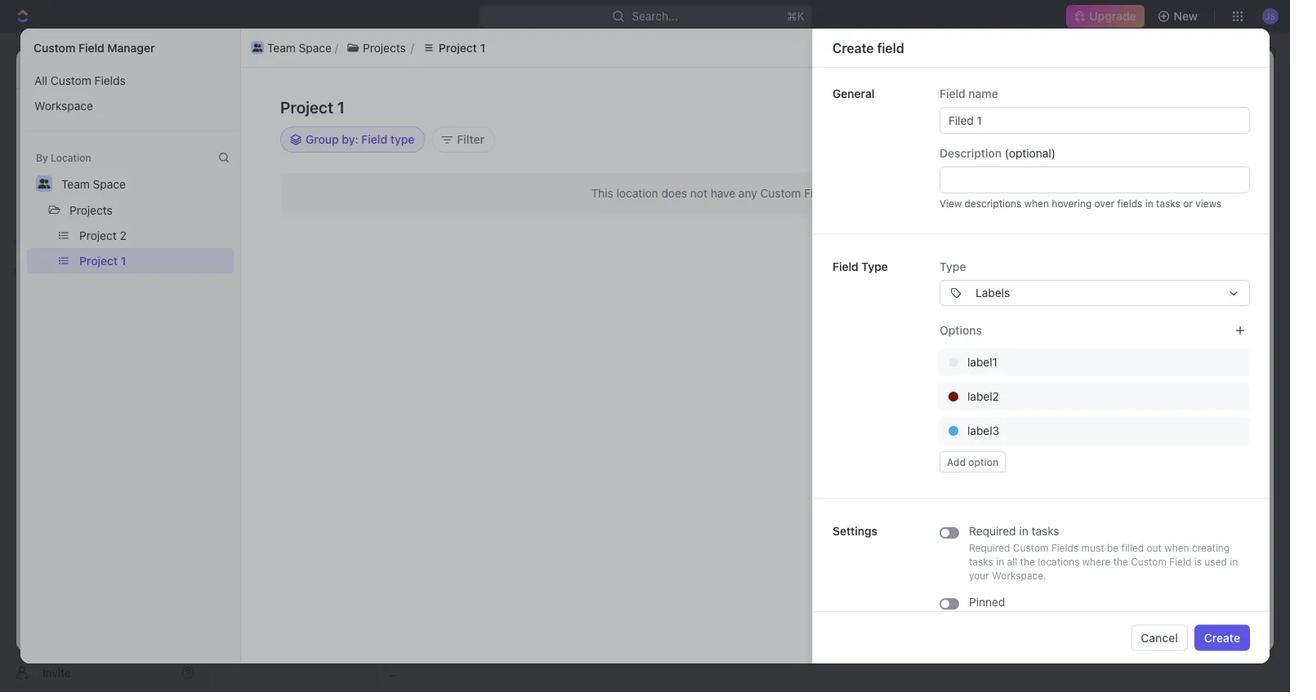 Task type: locate. For each thing, give the bounding box(es) containing it.
2 vertical spatial 1
[[121, 254, 126, 268]]

user group image
[[252, 44, 263, 52], [17, 320, 29, 330]]

1 horizontal spatial type
[[940, 260, 966, 274]]

list
[[248, 38, 1237, 58], [20, 68, 240, 118], [20, 223, 240, 274]]

pinned
[[969, 596, 1005, 610]]

0 vertical spatial 8
[[1170, 156, 1176, 168]]

1 vertical spatial when
[[1165, 543, 1189, 554]]

team space up / project 2
[[267, 41, 332, 54]]

1 vertical spatial 8
[[1170, 195, 1176, 207]]

1 horizontal spatial project 2
[[248, 98, 345, 125]]

description (optional)
[[940, 147, 1056, 160]]

inbox
[[39, 113, 68, 127]]

have down "created"
[[942, 169, 966, 181]]

2 horizontal spatial fields
[[1052, 543, 1079, 554]]

project 2 link down team space /
[[248, 62, 296, 75]]

2 the from the left
[[1114, 557, 1128, 568]]

0 vertical spatial user group image
[[252, 44, 263, 52]]

1 vertical spatial fields
[[804, 187, 835, 200]]

2 8 from the top
[[1170, 195, 1176, 207]]

have right the not at the top
[[711, 187, 736, 200]]

team space down manager
[[108, 62, 172, 75]]

8 mins down customize
[[1170, 195, 1200, 207]]

0 vertical spatial have
[[942, 169, 966, 181]]

/ left projects link at top
[[310, 45, 314, 59]]

have
[[942, 169, 966, 181], [711, 187, 736, 200]]

0 vertical spatial 1
[[480, 41, 486, 54]]

add inside button
[[129, 266, 150, 279]]

0 horizontal spatial field
[[877, 40, 904, 56]]

view
[[940, 198, 962, 209]]

board
[[269, 152, 301, 165]]

0 vertical spatial option name... text field
[[968, 350, 1216, 376]]

search button
[[1010, 147, 1074, 170]]

created this task by copying
[[932, 156, 1067, 168]]

1 vertical spatial activity
[[1234, 128, 1265, 138]]

the right all
[[1020, 557, 1035, 568]]

all custom fields
[[34, 74, 126, 87]]

0 vertical spatial team space button
[[248, 38, 335, 58]]

all custom fields button
[[27, 68, 234, 93]]

fields right any
[[804, 187, 835, 200]]

status
[[977, 195, 1006, 207]]

1 vertical spatial team space
[[108, 62, 172, 75]]

1 horizontal spatial user group image
[[252, 44, 263, 52]]

when left "hovering"
[[1025, 198, 1049, 209]]

1 horizontal spatial create
[[1134, 100, 1170, 114]]

tree
[[7, 284, 201, 505]]

settings
[[833, 525, 878, 539]]

8 mins up search tasks... text field
[[1170, 156, 1200, 168]]

the
[[1020, 557, 1035, 568], [1114, 557, 1128, 568]]

table link
[[457, 147, 489, 170]]

2 horizontal spatial create
[[1204, 632, 1240, 645]]

by location
[[36, 152, 91, 163]]

Option name... text field
[[968, 350, 1216, 376], [968, 384, 1216, 410], [968, 418, 1216, 445]]

project 1 button
[[414, 38, 494, 58], [72, 248, 234, 274]]

Search tasks... text field
[[1087, 186, 1250, 210]]

2 vertical spatial fields
[[1052, 543, 1079, 554]]

tasks up locations
[[1032, 525, 1060, 539]]

view descriptions when hovering over fields in tasks or views
[[940, 198, 1222, 209]]

1 horizontal spatial the
[[1114, 557, 1128, 568]]

/ right projects link at top
[[388, 45, 391, 59]]

1 horizontal spatial 1
[[337, 97, 345, 116]]

workspace
[[34, 99, 93, 112]]

#8678g9yju
[[1067, 156, 1123, 168]]

0 vertical spatial list
[[248, 38, 1237, 58]]

create left new
[[1134, 100, 1170, 114]]

by
[[1014, 156, 1025, 168]]

description
[[940, 147, 1002, 160]]

field inside required in tasks required custom fields must be filled out when creating tasks in all the locations where the custom field is used in your workspace.
[[1170, 557, 1192, 568]]

table
[[460, 152, 489, 165]]

list containing all custom fields
[[20, 68, 240, 118]]

tree inside sidebar navigation
[[7, 284, 201, 505]]

/ down team space /
[[238, 62, 242, 75]]

0 horizontal spatial user group image
[[17, 320, 29, 330]]

2 horizontal spatial project 1
[[439, 41, 486, 54]]

2 horizontal spatial field
[[1198, 100, 1222, 114]]

1 horizontal spatial /
[[310, 45, 314, 59]]

team space button up / project 2
[[248, 38, 335, 58]]

in right used
[[1230, 557, 1238, 568]]

access)
[[968, 169, 1005, 181]]

2 horizontal spatial tasks
[[1156, 198, 1181, 209]]

0 horizontal spatial /
[[238, 62, 242, 75]]

mins for changed status from
[[1179, 195, 1200, 207]]

2 vertical spatial list
[[20, 223, 240, 274]]

add inside button
[[1172, 105, 1194, 118]]

0 horizontal spatial when
[[1025, 198, 1049, 209]]

1
[[480, 41, 486, 54], [337, 97, 345, 116], [121, 254, 126, 268]]

task sidebar content section
[[881, 89, 1224, 652]]

1 vertical spatial create
[[1134, 100, 1170, 114]]

team space up 'status'
[[61, 177, 126, 191]]

have inside #8678g9yju (you don't have access)
[[942, 169, 966, 181]]

0 vertical spatial 8 mins
[[1170, 156, 1200, 168]]

views
[[1196, 198, 1222, 209]]

docs link
[[7, 135, 201, 161]]

0 vertical spatial project 2
[[415, 45, 463, 59]]

8 for created this task by copying
[[1170, 156, 1176, 168]]

manager
[[107, 41, 155, 55]]

changed status from
[[932, 195, 1033, 207]]

0 vertical spatial projects button
[[338, 38, 414, 58]]

space
[[299, 41, 332, 54], [270, 45, 303, 59], [139, 62, 172, 75], [93, 177, 126, 191]]

nov
[[1028, 63, 1046, 74]]

fields inside required in tasks required custom fields must be filled out when creating tasks in all the locations where the custom field is used in your workspace.
[[1052, 543, 1079, 554]]

custom field manager
[[34, 41, 155, 55]]

0 vertical spatial fields
[[94, 74, 126, 87]]

1 horizontal spatial activity
[[1234, 128, 1265, 138]]

1 horizontal spatial field
[[1085, 100, 1108, 114]]

team space button
[[248, 38, 335, 58], [54, 171, 133, 197]]

1 mins from the top
[[1179, 156, 1200, 168]]

/ project 2
[[238, 62, 296, 75]]

projects button
[[338, 38, 414, 58], [62, 197, 120, 223]]

1 horizontal spatial projects button
[[338, 38, 414, 58]]

2 option name... text field from the top
[[968, 384, 1216, 410]]

workspace.
[[992, 571, 1047, 582]]

Enter name... text field
[[940, 107, 1250, 134]]

new
[[1173, 100, 1195, 114]]

1 vertical spatial project 1 button
[[72, 248, 234, 274]]

0 horizontal spatial have
[[711, 187, 736, 200]]

1 vertical spatial option name... text field
[[968, 384, 1216, 410]]

0 horizontal spatial the
[[1020, 557, 1035, 568]]

1 horizontal spatial have
[[942, 169, 966, 181]]

1 horizontal spatial fields
[[804, 187, 835, 200]]

list containing team space
[[248, 38, 1237, 58]]

1 vertical spatial 8 mins
[[1170, 195, 1200, 207]]

8 left or
[[1170, 195, 1176, 207]]

2 vertical spatial tasks
[[969, 557, 994, 568]]

2 vertical spatial option name... text field
[[968, 418, 1216, 445]]

8 right (you
[[1170, 156, 1176, 168]]

1 horizontal spatial project 1 button
[[414, 38, 494, 58]]

0 horizontal spatial projects button
[[62, 197, 120, 223]]

create field
[[833, 40, 904, 56]]

0 horizontal spatial 1
[[121, 254, 126, 268]]

add for add existing field
[[1015, 100, 1037, 114]]

2 vertical spatial project 2
[[79, 229, 127, 242]]

created
[[934, 156, 970, 168]]

1 vertical spatial required
[[969, 543, 1010, 554]]

1 8 from the top
[[1170, 156, 1176, 168]]

add for add description
[[129, 266, 150, 279]]

project 2 link right projects link at top
[[394, 42, 467, 62]]

create
[[833, 40, 874, 56], [1134, 100, 1170, 114], [1204, 632, 1240, 645]]

tasks up your
[[969, 557, 994, 568]]

0 vertical spatial mins
[[1179, 156, 1200, 168]]

2 vertical spatial create
[[1204, 632, 1240, 645]]

project
[[439, 41, 477, 54], [415, 45, 453, 59], [248, 62, 286, 75], [280, 97, 334, 116], [248, 98, 321, 125], [79, 229, 117, 242], [79, 254, 118, 268]]

docs
[[39, 141, 66, 154]]

fields
[[94, 74, 126, 87], [804, 187, 835, 200], [1052, 543, 1079, 554]]

team space link
[[218, 42, 307, 62], [108, 62, 172, 75]]

0 vertical spatial team space
[[267, 41, 332, 54]]

team space /
[[239, 45, 314, 59]]

or
[[1183, 198, 1193, 209]]

list containing project 2
[[20, 223, 240, 274]]

add option
[[947, 457, 999, 468]]

existing
[[1040, 100, 1082, 114]]

create up the general at the right top
[[833, 40, 874, 56]]

dates
[[579, 196, 611, 209]]

1 vertical spatial list
[[20, 68, 240, 118]]

team space
[[267, 41, 332, 54], [108, 62, 172, 75], [61, 177, 126, 191]]

0 horizontal spatial project 1
[[79, 254, 126, 268]]

user group image up / project 2
[[252, 44, 263, 52]]

(you
[[1126, 156, 1147, 168]]

inbox link
[[7, 107, 201, 133]]

field
[[877, 40, 904, 56], [1085, 100, 1108, 114], [1198, 100, 1222, 114]]

0 vertical spatial when
[[1025, 198, 1049, 209]]

create right cancel
[[1204, 632, 1240, 645]]

0 vertical spatial create
[[833, 40, 874, 56]]

2 type from the left
[[940, 260, 966, 274]]

2 mins from the top
[[1179, 195, 1200, 207]]

1 horizontal spatial tasks
[[1032, 525, 1060, 539]]

1 horizontal spatial team space button
[[248, 38, 335, 58]]

project 2
[[415, 45, 463, 59], [248, 98, 345, 125], [79, 229, 127, 242]]

used
[[1205, 557, 1227, 568]]

1 8 mins from the top
[[1170, 156, 1200, 168]]

send button
[[1160, 609, 1207, 635]]

0 vertical spatial required
[[969, 525, 1016, 539]]

1 vertical spatial tasks
[[1032, 525, 1060, 539]]

changed
[[934, 195, 974, 207]]

0 horizontal spatial project 1 button
[[72, 248, 234, 274]]

2 required from the top
[[969, 543, 1010, 554]]

this location does not have any custom fields
[[591, 187, 835, 200]]

1 horizontal spatial when
[[1165, 543, 1189, 554]]

be
[[1107, 543, 1119, 554]]

2 8 mins from the top
[[1170, 195, 1200, 207]]

/ for /
[[388, 45, 391, 59]]

0 vertical spatial project 1 button
[[414, 38, 494, 58]]

1 vertical spatial team space button
[[54, 171, 133, 197]]

8 mins for created this task by copying
[[1170, 156, 1200, 168]]

when right out
[[1165, 543, 1189, 554]]

1 vertical spatial mins
[[1179, 195, 1200, 207]]

list link
[[328, 147, 351, 170]]

tasks left or
[[1156, 198, 1181, 209]]

team
[[267, 41, 296, 54], [239, 45, 267, 59], [108, 62, 136, 75], [61, 177, 90, 191]]

0 horizontal spatial project 2
[[79, 229, 127, 242]]

0 horizontal spatial create
[[833, 40, 874, 56]]

fields inside button
[[94, 74, 126, 87]]

0 horizontal spatial activity
[[901, 105, 958, 125]]

None text field
[[940, 167, 1250, 194]]

don't
[[914, 169, 940, 181]]

1 horizontal spatial project 1
[[280, 97, 345, 116]]

mins
[[1179, 156, 1200, 168], [1179, 195, 1200, 207]]

8
[[1170, 156, 1176, 168], [1170, 195, 1176, 207]]

1 vertical spatial user group image
[[17, 320, 29, 330]]

required in tasks required custom fields must be filled out when creating tasks in all the locations where the custom field is used in your workspace.
[[969, 525, 1238, 582]]

project inside button
[[79, 229, 117, 242]]

create for field
[[833, 40, 874, 56]]

add for add task
[[1172, 105, 1194, 118]]

add inside button
[[1015, 100, 1037, 114]]

#8678g9yju (you don't have access)
[[914, 156, 1147, 181]]

0 vertical spatial activity
[[901, 105, 958, 125]]

2 inside project 2 button
[[120, 229, 127, 242]]

mins up or
[[1179, 156, 1200, 168]]

1 vertical spatial have
[[711, 187, 736, 200]]

1 vertical spatial project 1
[[280, 97, 345, 116]]

0 horizontal spatial fields
[[94, 74, 126, 87]]

team space button down location
[[54, 171, 133, 197]]

mins down customize
[[1179, 195, 1200, 207]]

all
[[1007, 557, 1018, 568]]

required
[[969, 525, 1016, 539], [969, 543, 1010, 554]]

user group image down 'spaces'
[[17, 320, 29, 330]]

2
[[456, 45, 463, 59], [289, 62, 296, 75], [326, 98, 340, 125], [120, 229, 127, 242]]

in left all
[[996, 557, 1004, 568]]

2 horizontal spatial 1
[[480, 41, 486, 54]]

in
[[1145, 198, 1154, 209], [1019, 525, 1029, 539], [996, 557, 1004, 568], [1230, 557, 1238, 568]]

team space inside list
[[267, 41, 332, 54]]

1 vertical spatial project 2
[[248, 98, 345, 125]]

1 horizontal spatial project 2 link
[[394, 42, 467, 62]]

0 horizontal spatial type
[[862, 260, 888, 274]]

create new field button
[[1124, 94, 1231, 120]]

fields up locations
[[1052, 543, 1079, 554]]

favorites button
[[7, 234, 63, 253]]

2 horizontal spatial /
[[388, 45, 391, 59]]

projects for the right projects button
[[363, 41, 406, 54]]

2 horizontal spatial project 2
[[415, 45, 463, 59]]

1 vertical spatial 1
[[337, 97, 345, 116]]

the down be on the bottom right of the page
[[1114, 557, 1128, 568]]

must
[[1082, 543, 1104, 554]]

when
[[1025, 198, 1049, 209], [1165, 543, 1189, 554]]

fields up 'workspace' button
[[94, 74, 126, 87]]

this
[[972, 156, 989, 168]]

type inside dropdown button
[[940, 260, 966, 274]]

task sidebar navigation tab list
[[1231, 99, 1267, 194]]



Task type: describe. For each thing, give the bounding box(es) containing it.
create for new
[[1134, 100, 1170, 114]]

search
[[1031, 152, 1069, 165]]

in up workspace.
[[1019, 525, 1029, 539]]

open
[[1067, 195, 1095, 207]]

upgrade link
[[1067, 5, 1145, 28]]

created on nov 17
[[974, 63, 1059, 74]]

0 horizontal spatial tasks
[[969, 557, 994, 568]]

options
[[940, 324, 982, 337]]

0 horizontal spatial team space link
[[108, 62, 172, 75]]

activity inside 'task sidebar content' section
[[901, 105, 958, 125]]

where
[[1083, 557, 1111, 568]]

custom inside button
[[51, 74, 91, 87]]

0 horizontal spatial team space button
[[54, 171, 133, 197]]

send
[[1170, 615, 1197, 628]]

workspace button
[[27, 93, 234, 118]]

2 inside 'project 2' link
[[456, 45, 463, 59]]

user group image inside team space button
[[252, 44, 263, 52]]

calendar
[[381, 152, 430, 165]]

mins for created this task by copying
[[1179, 156, 1200, 168]]

/ for / project 2
[[238, 62, 242, 75]]

add for add option
[[947, 457, 966, 468]]

favorites
[[13, 238, 56, 249]]

invite
[[42, 667, 71, 680]]

project 2 inside button
[[79, 229, 127, 242]]

team space, , element
[[85, 60, 101, 77]]

⌘k
[[787, 9, 805, 23]]

new
[[1174, 9, 1198, 23]]

over
[[1095, 198, 1115, 209]]

search...
[[632, 9, 678, 23]]

add existing field
[[1015, 100, 1108, 114]]

8 for changed status from
[[1170, 195, 1176, 207]]

from
[[1008, 195, 1030, 207]]

add task
[[1172, 105, 1222, 118]]

1 required from the top
[[969, 525, 1016, 539]]

1 option name... text field from the top
[[968, 350, 1216, 376]]

sidebar navigation
[[0, 33, 208, 693]]

in right the 'fields'
[[1145, 198, 1154, 209]]

customize button
[[1130, 147, 1214, 170]]

add existing field button
[[1005, 94, 1118, 120]]

list
[[331, 152, 351, 165]]

new button
[[1151, 3, 1208, 29]]

(optional)
[[1005, 147, 1056, 160]]

dashboards link
[[7, 163, 201, 189]]

share button
[[1065, 56, 1116, 82]]

calendar link
[[378, 147, 430, 170]]

task
[[1197, 105, 1222, 118]]

8 mins for changed status from
[[1170, 195, 1200, 207]]

cancel
[[1141, 632, 1178, 645]]

spaces
[[13, 266, 48, 277]]

upgrade
[[1090, 9, 1136, 23]]

1 the from the left
[[1020, 557, 1035, 568]]

share
[[1075, 62, 1106, 75]]

0 vertical spatial tasks
[[1156, 198, 1181, 209]]

locations
[[1038, 557, 1080, 568]]

1 vertical spatial projects button
[[62, 197, 120, 223]]

field type
[[833, 260, 888, 274]]

hide
[[1097, 152, 1122, 165]]

cancel button
[[1131, 626, 1188, 652]]

customize
[[1151, 152, 1209, 165]]

field for add existing field
[[1085, 100, 1108, 114]]

home link
[[7, 79, 201, 105]]

create new field
[[1134, 100, 1222, 114]]

option
[[969, 457, 999, 468]]

when inside required in tasks required custom fields must be filled out when creating tasks in all the locations where the custom field is used in your workspace.
[[1165, 543, 1189, 554]]

by
[[36, 152, 48, 163]]

any
[[739, 187, 757, 200]]

board link
[[266, 147, 301, 170]]

2 vertical spatial team space
[[61, 177, 126, 191]]

dashboards
[[39, 169, 103, 182]]

task
[[992, 156, 1011, 168]]

fields
[[1117, 198, 1143, 209]]

1 horizontal spatial team space link
[[218, 42, 307, 62]]

3 option name... text field from the top
[[968, 418, 1216, 445]]

Type text field
[[976, 281, 1221, 306]]

hide button
[[1077, 147, 1127, 170]]

out
[[1147, 543, 1162, 554]]

is
[[1195, 557, 1202, 568]]

all
[[34, 74, 47, 87]]

add description button
[[103, 260, 794, 286]]

projects for projects link at top
[[337, 45, 381, 59]]

user group image inside sidebar navigation
[[17, 320, 29, 330]]

created
[[974, 63, 1011, 74]]

home
[[39, 85, 70, 99]]

description
[[153, 266, 212, 279]]

add description
[[129, 266, 212, 279]]

project 1 button inside list
[[72, 248, 234, 274]]

status
[[102, 196, 137, 209]]

activity inside the task sidebar navigation tab list
[[1234, 128, 1265, 138]]

0 horizontal spatial project 2 link
[[248, 62, 296, 75]]

2 vertical spatial project 1
[[79, 254, 126, 268]]

0 vertical spatial project 1
[[439, 41, 486, 54]]

space inside list
[[299, 41, 332, 54]]

creating
[[1192, 543, 1230, 554]]

projects link
[[317, 42, 385, 62]]

field for create new field
[[1198, 100, 1222, 114]]

hovering
[[1052, 198, 1092, 209]]

does
[[661, 187, 687, 200]]

name
[[969, 87, 998, 101]]

1 type from the left
[[862, 260, 888, 274]]

to
[[1045, 195, 1057, 207]]

Edit task name text field
[[97, 141, 800, 172]]

field name
[[940, 87, 998, 101]]

filled
[[1122, 543, 1144, 554]]

location
[[51, 152, 91, 163]]

add task button
[[1162, 99, 1231, 125]]



Task type: vqa. For each thing, say whether or not it's contained in the screenshot.
rightmost the
yes



